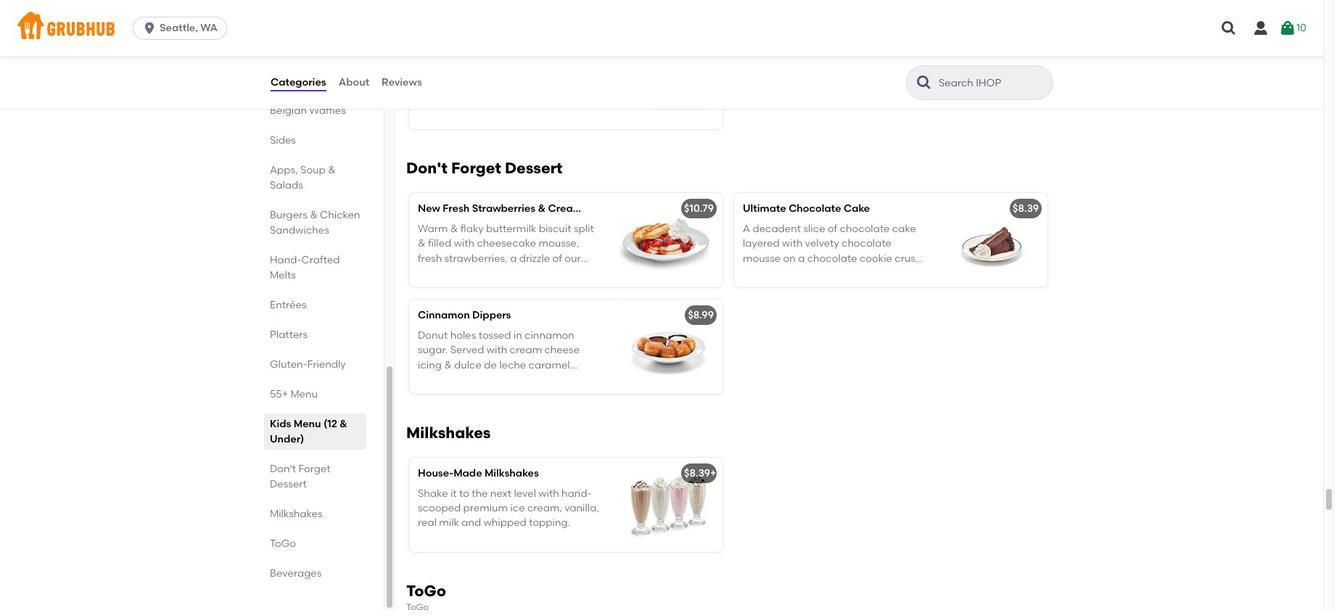 Task type: locate. For each thing, give the bounding box(es) containing it.
a inside warm & flaky buttermilk biscuit split & filled with cheesecake mousse, fresh strawberries, a drizzle of our old-fashioned syrup, whipped topping & powdered sugar.
[[510, 252, 517, 264]]

premium
[[463, 502, 508, 515]]

kids
[[270, 418, 291, 430]]

hand-
[[562, 488, 592, 500]]

filled
[[428, 237, 452, 250]]

cookie
[[860, 252, 892, 264]]

1 vertical spatial don't
[[270, 463, 296, 475]]

$8.99
[[688, 309, 714, 321]]

a
[[510, 252, 517, 264], [798, 252, 805, 264]]

0 horizontal spatial don't forget dessert
[[270, 463, 331, 490]]

burgers & chicken sandwiches
[[270, 209, 360, 237]]

0 horizontal spatial made
[[305, 89, 334, 102]]

real
[[418, 517, 437, 529]]

0 vertical spatial sugar.
[[522, 282, 552, 294]]

forget down kids menu (12 & under)
[[299, 463, 331, 475]]

0 horizontal spatial of
[[553, 252, 562, 264]]

warm & flaky buttermilk biscuit split & filled with cheesecake mousse, fresh strawberries, a drizzle of our old-fashioned syrup, whipped topping & powdered sugar.
[[418, 223, 594, 294]]

gluten-friendly
[[270, 358, 346, 371]]

chocolate down on
[[766, 267, 816, 279]]

0 vertical spatial dessert
[[505, 159, 563, 177]]

sides
[[270, 134, 296, 147]]

menu right '55+'
[[291, 388, 318, 401]]

made for belgian
[[305, 89, 334, 102]]

house- up 'belgian'
[[270, 89, 305, 102]]

milkshakes up the next
[[485, 467, 539, 479]]

cinnamon dippers
[[418, 309, 511, 321]]

Search IHOP search field
[[937, 76, 1048, 90]]

a right on
[[798, 252, 805, 264]]

& inside burgers & chicken sandwiches
[[310, 209, 318, 221]]

0 vertical spatial menu
[[291, 388, 318, 401]]

0 horizontal spatial forget
[[299, 463, 331, 475]]

biscuit
[[539, 223, 571, 235]]

1 vertical spatial forget
[[299, 463, 331, 475]]

sandwiches
[[270, 224, 329, 237]]

0 horizontal spatial $8.39
[[684, 467, 710, 479]]

on
[[783, 252, 796, 264]]

about button
[[338, 57, 370, 109]]

menu left (12
[[294, 418, 321, 430]]

made up to
[[454, 467, 482, 479]]

sugar. down drizzle
[[522, 282, 552, 294]]

made up the waffles at the top left
[[305, 89, 334, 102]]

with down usda
[[511, 79, 532, 92]]

reviews button
[[381, 57, 423, 109]]

de
[[484, 359, 497, 371]]

a up syrup,
[[510, 252, 517, 264]]

all-
[[418, 65, 434, 77]]

usda
[[502, 65, 530, 77]]

chocolate
[[840, 223, 890, 235], [842, 237, 892, 250], [807, 252, 857, 264], [766, 267, 816, 279]]

cheeseburger
[[433, 44, 504, 56]]

tossed
[[479, 329, 511, 342]]

of
[[828, 223, 838, 235], [553, 252, 562, 264]]

dessert up the new fresh strawberries & cream biscuit
[[505, 159, 563, 177]]

& left cream
[[538, 202, 546, 214]]

svg image inside 10 button
[[1279, 20, 1297, 37]]

whipped down the ice
[[484, 517, 527, 529]]

0 horizontal spatial house-
[[270, 89, 305, 102]]

a decadent slice of chocolate cake layered with velvety chocolate mousse on a chocolate cookie crust with chocolate ganache.
[[743, 223, 919, 279]]

2 vertical spatial milkshakes
[[270, 508, 323, 520]]

made inside house-made belgian waffles
[[305, 89, 334, 102]]

& left flaky
[[450, 223, 458, 235]]

& right icing
[[444, 359, 452, 371]]

house- up shake
[[418, 467, 454, 479]]

under)
[[270, 433, 304, 446]]

cream,
[[527, 502, 562, 515]]

togo
[[270, 538, 296, 550], [406, 582, 446, 600]]

don't forget dessert down under)
[[270, 463, 331, 490]]

vanilla,
[[565, 502, 599, 515]]

0 horizontal spatial a
[[510, 252, 517, 264]]

1 horizontal spatial house-
[[418, 467, 454, 479]]

mousse
[[743, 252, 781, 264]]

svg image inside seattle, wa button
[[142, 21, 157, 36]]

new fresh strawberries & cream biscuit image
[[614, 193, 723, 287]]

sugar.
[[522, 282, 552, 294], [418, 344, 448, 356]]

svg image
[[1220, 20, 1238, 37], [1252, 20, 1270, 37], [1279, 20, 1297, 37], [142, 21, 157, 36]]

shake it to the next level with hand- scooped premium ice cream, vanilla, real milk and whipped topping.
[[418, 488, 599, 529]]

house- for house-made belgian waffles
[[270, 89, 305, 102]]

1 vertical spatial togo
[[406, 582, 446, 600]]

soup
[[300, 164, 326, 176]]

0 horizontal spatial sugar.
[[418, 344, 448, 356]]

0 vertical spatial $8.39
[[1013, 202, 1039, 214]]

1 vertical spatial $8.39
[[684, 467, 710, 479]]

2 a from the left
[[798, 252, 805, 264]]

of inside warm & flaky buttermilk biscuit split & filled with cheesecake mousse, fresh strawberries, a drizzle of our old-fashioned syrup, whipped topping & powdered sugar.
[[553, 252, 562, 264]]

1 vertical spatial house-
[[418, 467, 454, 479]]

1 horizontal spatial a
[[798, 252, 805, 264]]

ultimate chocolate cake
[[743, 202, 870, 214]]

milkshakes
[[406, 423, 491, 442], [485, 467, 539, 479], [270, 508, 323, 520]]

and
[[462, 517, 481, 529]]

to
[[459, 488, 469, 500]]

sugar. inside donut holes tossed in cinnamon sugar. served with cream cheese icing & dulce de leche caramel sauce.
[[418, 344, 448, 356]]

old-
[[418, 267, 440, 279]]

1 horizontal spatial don't
[[406, 159, 448, 177]]

ganache.
[[818, 267, 865, 279]]

0 horizontal spatial togo
[[270, 538, 296, 550]]

forget up fresh
[[451, 159, 501, 177]]

warm
[[418, 223, 448, 235]]

motts®
[[534, 79, 567, 92]]

angus
[[418, 79, 449, 92]]

with down flaky
[[454, 237, 475, 250]]

cake
[[892, 223, 916, 235]]

0 vertical spatial of
[[828, 223, 838, 235]]

of up "velvety"
[[828, 223, 838, 235]]

&
[[328, 164, 336, 176], [538, 202, 546, 214], [310, 209, 318, 221], [450, 223, 458, 235], [418, 237, 426, 250], [459, 282, 467, 294], [444, 359, 452, 371], [340, 418, 347, 430]]

dessert down under)
[[270, 478, 307, 490]]

1 horizontal spatial made
[[454, 467, 482, 479]]

wa
[[200, 22, 218, 34]]

apps, soup & salads
[[270, 164, 336, 192]]

main navigation navigation
[[0, 0, 1323, 57]]

with up on
[[782, 237, 803, 250]]

don't up new
[[406, 159, 448, 177]]

0 vertical spatial togo
[[270, 538, 296, 550]]

don't forget dessert up strawberries
[[406, 159, 563, 177]]

flaky
[[460, 223, 484, 235]]

1 horizontal spatial of
[[828, 223, 838, 235]]

cinnamon dippers image
[[614, 299, 723, 394]]

hand-crafted melts
[[270, 254, 340, 282]]

drizzle
[[519, 252, 550, 264]]

new fresh strawberries & cream biscuit
[[418, 202, 618, 214]]

milkshakes up the house-made milkshakes
[[406, 423, 491, 442]]

with up cream,
[[539, 488, 559, 500]]

don't forget dessert
[[406, 159, 563, 177], [270, 463, 331, 490]]

sugar. inside warm & flaky buttermilk biscuit split & filled with cheesecake mousse, fresh strawberries, a drizzle of our old-fashioned syrup, whipped topping & powdered sugar.
[[522, 282, 552, 294]]

1 vertical spatial menu
[[294, 418, 321, 430]]

a inside the a decadent slice of chocolate cake layered with velvety chocolate mousse on a chocolate cookie crust with chocolate ganache.
[[798, 252, 805, 264]]

55+
[[270, 388, 288, 401]]

with down tossed
[[487, 344, 507, 356]]

biscuit
[[585, 202, 618, 214]]

categories
[[271, 76, 326, 88]]

chocolate down cake
[[840, 223, 890, 235]]

seattle, wa
[[160, 22, 218, 34]]

syrup,
[[493, 267, 523, 279]]

house- inside house-made belgian waffles
[[270, 89, 305, 102]]

& right (12
[[340, 418, 347, 430]]

1 horizontal spatial don't forget dessert
[[406, 159, 563, 177]]

strawberries,
[[444, 252, 508, 264]]

made
[[305, 89, 334, 102], [454, 467, 482, 479]]

1 vertical spatial made
[[454, 467, 482, 479]]

& up sandwiches at the left top of the page
[[310, 209, 318, 221]]

seattle,
[[160, 22, 198, 34]]

1 vertical spatial whipped
[[484, 517, 527, 529]]

categories button
[[270, 57, 327, 109]]

cake
[[844, 202, 870, 214]]

crust
[[895, 252, 919, 264]]

1 horizontal spatial sugar.
[[522, 282, 552, 294]]

1 a from the left
[[510, 252, 517, 264]]

sugar. down donut
[[418, 344, 448, 356]]

donut holes tossed in cinnamon sugar. served with cream cheese icing & dulce de leche caramel sauce.
[[418, 329, 580, 386]]

chicken
[[320, 209, 360, 221]]

whipped down drizzle
[[525, 267, 568, 279]]

of down mousse,
[[553, 252, 562, 264]]

milkshakes up beverages
[[270, 508, 323, 520]]

1 horizontal spatial forget
[[451, 159, 501, 177]]

don't down under)
[[270, 463, 296, 475]]

& inside apps, soup & salads
[[328, 164, 336, 176]]

1 horizontal spatial $8.39
[[1013, 202, 1039, 214]]

jr. cheeseburger image
[[614, 35, 723, 129]]

house-
[[270, 89, 305, 102], [418, 467, 454, 479]]

1 horizontal spatial dessert
[[505, 159, 563, 177]]

our
[[565, 252, 581, 264]]

togo up beverages
[[270, 538, 296, 550]]

0 vertical spatial house-
[[270, 89, 305, 102]]

& down fashioned
[[459, 282, 467, 294]]

0 vertical spatial whipped
[[525, 267, 568, 279]]

entrées
[[270, 299, 307, 311]]

togo down real
[[406, 582, 446, 600]]

platters
[[270, 329, 308, 341]]

shake
[[418, 488, 448, 500]]

1 vertical spatial of
[[553, 252, 562, 264]]

menu inside kids menu (12 & under)
[[294, 418, 321, 430]]

& right soup in the left of the page
[[328, 164, 336, 176]]

1 vertical spatial don't forget dessert
[[270, 463, 331, 490]]

0 vertical spatial milkshakes
[[406, 423, 491, 442]]

0 vertical spatial made
[[305, 89, 334, 102]]

jr.
[[418, 44, 430, 56]]

powdered
[[469, 282, 519, 294]]

menu for 55+
[[291, 388, 318, 401]]

1 vertical spatial dessert
[[270, 478, 307, 490]]

natural
[[434, 65, 472, 77]]

1 vertical spatial sugar.
[[418, 344, 448, 356]]



Task type: vqa. For each thing, say whether or not it's contained in the screenshot.
'ratings' related to Chili's
no



Task type: describe. For each thing, give the bounding box(es) containing it.
cream
[[548, 202, 583, 214]]

$8.39 for $8.39
[[1013, 202, 1039, 214]]

with inside shake it to the next level with hand- scooped premium ice cream, vanilla, real milk and whipped topping.
[[539, 488, 559, 500]]

search icon image
[[916, 74, 933, 91]]

buttermilk
[[486, 223, 536, 235]]

& inside kids menu (12 & under)
[[340, 418, 347, 430]]

0 vertical spatial don't forget dessert
[[406, 159, 563, 177]]

ultimate chocolate cake image
[[939, 193, 1048, 287]]

$8.39 +
[[684, 467, 716, 479]]

fashioned
[[440, 267, 491, 279]]

with inside all-natural 100% usda choice black angus beef burger with motts® applesauce.
[[511, 79, 532, 92]]

& up fresh in the top of the page
[[418, 237, 426, 250]]

reviews
[[382, 76, 422, 88]]

level
[[514, 488, 536, 500]]

$8.39 for $8.39 +
[[684, 467, 710, 479]]

hand-
[[270, 254, 301, 266]]

next
[[490, 488, 512, 500]]

house-made belgian waffles
[[270, 89, 346, 117]]

holes
[[450, 329, 476, 342]]

ultimate
[[743, 202, 786, 214]]

with down mousse
[[743, 267, 764, 279]]

velvety
[[805, 237, 839, 250]]

whipped inside warm & flaky buttermilk biscuit split & filled with cheesecake mousse, fresh strawberries, a drizzle of our old-fashioned syrup, whipped topping & powdered sugar.
[[525, 267, 568, 279]]

& inside donut holes tossed in cinnamon sugar. served with cream cheese icing & dulce de leche caramel sauce.
[[444, 359, 452, 371]]

1 horizontal spatial togo
[[406, 582, 446, 600]]

house-made milkshakes image
[[614, 458, 723, 552]]

about
[[339, 76, 369, 88]]

cheesecake
[[477, 237, 536, 250]]

0 vertical spatial don't
[[406, 159, 448, 177]]

layered
[[743, 237, 780, 250]]

chocolate up ganache.
[[807, 252, 857, 264]]

dulce
[[454, 359, 482, 371]]

topping
[[418, 282, 457, 294]]

donut
[[418, 329, 448, 342]]

belgian
[[270, 104, 307, 117]]

10
[[1297, 22, 1307, 34]]

burger
[[476, 79, 509, 92]]

cinnamon
[[418, 309, 470, 321]]

slice
[[804, 223, 825, 235]]

house- for house-made milkshakes
[[418, 467, 454, 479]]

dippers
[[472, 309, 511, 321]]

icing
[[418, 359, 442, 371]]

cream
[[510, 344, 542, 356]]

sauce.
[[418, 374, 450, 386]]

scooped
[[418, 502, 461, 515]]

beef
[[451, 79, 474, 92]]

chocolate
[[789, 202, 841, 214]]

cheese
[[544, 344, 580, 356]]

apps,
[[270, 164, 298, 176]]

whipped inside shake it to the next level with hand- scooped premium ice cream, vanilla, real milk and whipped topping.
[[484, 517, 527, 529]]

burgers
[[270, 209, 308, 221]]

all-natural 100% usda choice black angus beef burger with motts® applesauce.
[[418, 65, 598, 106]]

$9.59
[[688, 44, 714, 56]]

waffles
[[309, 104, 346, 117]]

salads
[[270, 179, 303, 192]]

house-made milkshakes
[[418, 467, 539, 479]]

applesauce.
[[418, 94, 479, 106]]

0 horizontal spatial dessert
[[270, 478, 307, 490]]

menu for kids
[[294, 418, 321, 430]]

cinnamon
[[525, 329, 575, 342]]

with inside warm & flaky buttermilk biscuit split & filled with cheesecake mousse, fresh strawberries, a drizzle of our old-fashioned syrup, whipped topping & powdered sugar.
[[454, 237, 475, 250]]

the
[[472, 488, 488, 500]]

made for milkshakes
[[454, 467, 482, 479]]

10 button
[[1279, 15, 1307, 41]]

melts
[[270, 269, 296, 282]]

with inside donut holes tossed in cinnamon sugar. served with cream cheese icing & dulce de leche caramel sauce.
[[487, 344, 507, 356]]

milk
[[439, 517, 459, 529]]

gluten-
[[270, 358, 307, 371]]

decadent
[[753, 223, 801, 235]]

in
[[514, 329, 522, 342]]

of inside the a decadent slice of chocolate cake layered with velvety chocolate mousse on a chocolate cookie crust with chocolate ganache.
[[828, 223, 838, 235]]

+
[[710, 467, 716, 479]]

fresh
[[418, 252, 442, 264]]

kids menu (12 & under)
[[270, 418, 347, 446]]

it
[[451, 488, 457, 500]]

leche
[[499, 359, 526, 371]]

ice
[[510, 502, 525, 515]]

black
[[570, 65, 598, 77]]

1 vertical spatial milkshakes
[[485, 467, 539, 479]]

0 horizontal spatial don't
[[270, 463, 296, 475]]

jr. cheeseburger
[[418, 44, 504, 56]]

$10.79
[[684, 202, 714, 214]]

fresh
[[443, 202, 470, 214]]

a
[[743, 223, 750, 235]]

chocolate up cookie
[[842, 237, 892, 250]]

beverages
[[270, 567, 322, 580]]

mousse,
[[539, 237, 579, 250]]

topping.
[[529, 517, 570, 529]]

0 vertical spatial forget
[[451, 159, 501, 177]]

new
[[418, 202, 440, 214]]

strawberries
[[472, 202, 536, 214]]

caramel
[[529, 359, 570, 371]]



